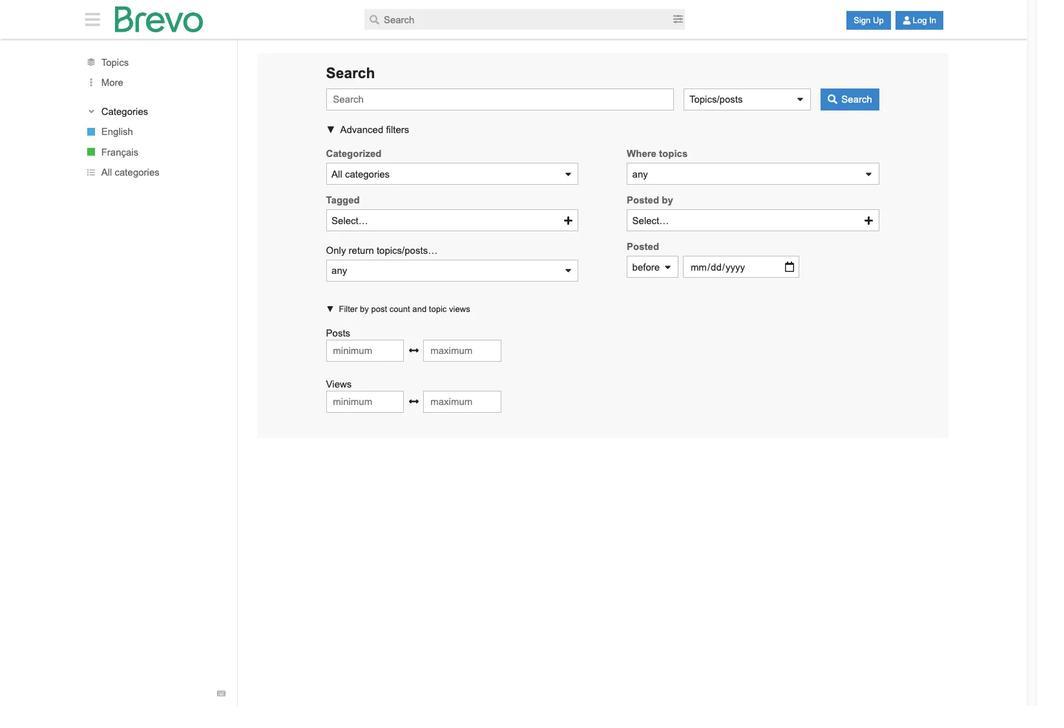 Task type: vqa. For each thing, say whether or not it's contained in the screenshot.


Task type: locate. For each thing, give the bounding box(es) containing it.
select…
[[332, 215, 368, 226], [633, 215, 670, 226]]

2 arrows alt h image from the top
[[409, 397, 419, 407]]

log
[[914, 16, 928, 25]]

categories down categorized
[[345, 169, 390, 180]]

select… down tagged
[[332, 215, 368, 226]]

0 vertical spatial arrows alt h image
[[409, 346, 419, 356]]

enter search keyword text field
[[326, 89, 675, 111]]

by left post
[[360, 305, 369, 314]]

where
[[627, 148, 657, 159]]

by down topics
[[662, 195, 674, 206]]

sign up
[[854, 16, 884, 25]]

views
[[326, 379, 352, 390]]

0 horizontal spatial select…
[[332, 215, 368, 226]]

by for filter
[[360, 305, 369, 314]]

0 horizontal spatial categories
[[115, 167, 160, 178]]

posted
[[627, 195, 660, 206], [627, 241, 660, 252]]

1 horizontal spatial any
[[633, 169, 648, 180]]

post
[[372, 305, 387, 314]]

1 vertical spatial arrows alt h image
[[409, 397, 419, 407]]

0 horizontal spatial all categories
[[101, 167, 160, 178]]

1 horizontal spatial by
[[662, 195, 674, 206]]

0 vertical spatial any
[[633, 169, 648, 180]]

region inside search main content
[[257, 438, 949, 458]]

1 horizontal spatial categories
[[345, 169, 390, 180]]

1 horizontal spatial search
[[842, 94, 873, 105]]

select… for posted by
[[633, 215, 670, 226]]

1 select… from the left
[[332, 215, 368, 226]]

search image
[[828, 95, 838, 104]]

where topics
[[627, 148, 688, 159]]

1 vertical spatial by
[[360, 305, 369, 314]]

all categories
[[101, 167, 160, 178], [332, 169, 390, 180]]

posted down where on the top of the page
[[627, 195, 660, 206]]

any down where on the top of the page
[[633, 169, 648, 180]]

arrows alt h image down and
[[409, 346, 419, 356]]

posted for posted by
[[627, 195, 660, 206]]

by
[[662, 195, 674, 206], [360, 305, 369, 314]]

1 horizontal spatial all categories
[[332, 169, 390, 180]]

posted by
[[627, 195, 674, 206]]

sign up button
[[847, 11, 892, 30]]

1 posted from the top
[[627, 195, 660, 206]]

1 arrows alt h image from the top
[[409, 346, 419, 356]]

user image
[[903, 16, 912, 25]]

only return topics/posts…
[[326, 245, 438, 256]]

0 horizontal spatial any
[[332, 265, 347, 276]]

1 horizontal spatial all
[[332, 169, 343, 180]]

topics/posts
[[690, 94, 743, 105]]

views
[[449, 305, 471, 314]]

any
[[633, 169, 648, 180], [332, 265, 347, 276]]

advanced
[[340, 124, 384, 135]]

any for where
[[633, 169, 648, 180]]

more
[[101, 77, 123, 88]]

search right search image
[[842, 94, 873, 105]]

1 vertical spatial posted
[[627, 241, 660, 252]]

arrows alt h image
[[409, 346, 419, 356], [409, 397, 419, 407]]

1 vertical spatial any
[[332, 265, 347, 276]]

0 horizontal spatial search
[[326, 64, 375, 81]]

date date field
[[684, 256, 800, 278]]

any for only
[[332, 265, 347, 276]]

0 vertical spatial by
[[662, 195, 674, 206]]

search
[[326, 64, 375, 81], [842, 94, 873, 105]]

1 vertical spatial search
[[842, 94, 873, 105]]

and
[[413, 305, 427, 314]]

posted up "before"
[[627, 241, 660, 252]]

all down categorized
[[332, 169, 343, 180]]

None search field
[[257, 53, 949, 438]]

arrows alt h image right filter by minimum views number field
[[409, 397, 419, 407]]

0 horizontal spatial all
[[101, 167, 112, 178]]

english
[[101, 126, 133, 137]]

Search text field
[[365, 9, 672, 30]]

before
[[633, 262, 660, 273]]

0 vertical spatial search
[[326, 64, 375, 81]]

2 posted from the top
[[627, 241, 660, 252]]

none search field containing search
[[257, 53, 949, 438]]

only
[[326, 245, 346, 256]]

select… down posted by
[[633, 215, 670, 226]]

0 horizontal spatial by
[[360, 305, 369, 314]]

all categories down français
[[101, 167, 160, 178]]

search up advanced
[[326, 64, 375, 81]]

categories down français
[[115, 167, 160, 178]]

layer group image
[[88, 58, 95, 66]]

sign
[[854, 16, 871, 25]]

arrows alt h image for posts
[[409, 346, 419, 356]]

filter by maximum views number field
[[424, 391, 502, 413]]

english link
[[73, 122, 237, 142]]

1 horizontal spatial select…
[[633, 215, 670, 226]]

all right 'list' image
[[101, 167, 112, 178]]

more button
[[73, 72, 237, 93]]

topic
[[429, 305, 447, 314]]

all categories down categorized
[[332, 169, 390, 180]]

none search field inside search main content
[[257, 53, 949, 438]]

2 select… from the left
[[633, 215, 670, 226]]

all
[[101, 167, 112, 178], [332, 169, 343, 180]]

categories
[[101, 106, 148, 117]]

any down the only
[[332, 265, 347, 276]]

region
[[257, 438, 949, 458]]

keyboard shortcuts image
[[217, 690, 225, 699]]

français
[[101, 147, 139, 158]]

categories
[[115, 167, 160, 178], [345, 169, 390, 180]]

open advanced search image
[[674, 14, 684, 24]]

0 vertical spatial posted
[[627, 195, 660, 206]]

topics
[[660, 148, 688, 159]]

filters
[[386, 124, 410, 135]]



Task type: describe. For each thing, give the bounding box(es) containing it.
topics
[[101, 57, 129, 68]]

categorized
[[326, 148, 382, 159]]

count
[[390, 305, 410, 314]]

brevo community image
[[115, 6, 203, 32]]

by for posted
[[662, 195, 674, 206]]

topics link
[[73, 52, 237, 72]]

posted for posted
[[627, 241, 660, 252]]

return
[[349, 245, 374, 256]]

search inside button
[[842, 94, 873, 105]]

categories button
[[85, 105, 225, 118]]

all categories link
[[73, 162, 237, 183]]

log in button
[[896, 11, 944, 30]]

ellipsis v image
[[85, 78, 98, 87]]

categories inside all categories link
[[115, 167, 160, 178]]

filter by post count and topic views
[[339, 305, 471, 314]]

search image
[[370, 15, 380, 24]]

log in
[[914, 16, 937, 25]]

filter by maximum number of posts number field
[[424, 340, 502, 362]]

up
[[874, 16, 884, 25]]

angle down image
[[87, 107, 96, 116]]

search main content
[[73, 39, 956, 707]]

français link
[[73, 142, 237, 162]]

in
[[930, 16, 937, 25]]

select… for tagged
[[332, 215, 368, 226]]

posts
[[326, 328, 351, 339]]

filter by minimum number of posts number field
[[326, 340, 404, 362]]

topics/posts…
[[377, 245, 438, 256]]

hide sidebar image
[[81, 11, 103, 28]]

search button
[[821, 89, 880, 111]]

filter by minimum views number field
[[326, 391, 404, 413]]

filter
[[339, 305, 358, 314]]

tagged
[[326, 195, 360, 206]]

list image
[[88, 169, 95, 176]]

arrows alt h image for views
[[409, 397, 419, 407]]

advanced filters
[[340, 124, 410, 135]]



